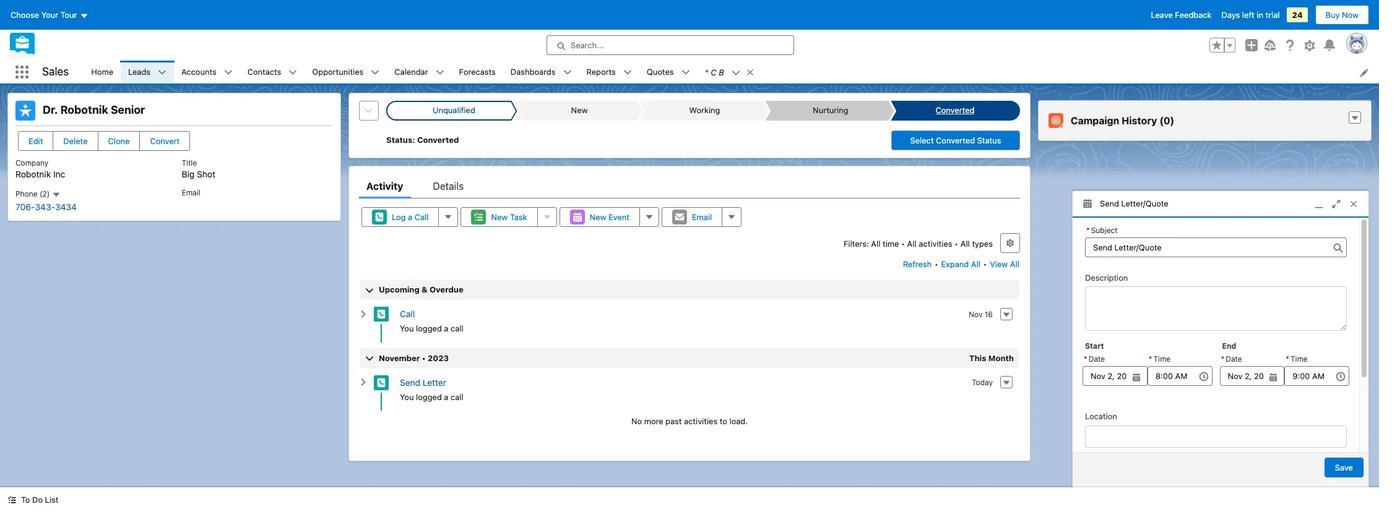 Task type: locate. For each thing, give the bounding box(es) containing it.
subject
[[1091, 226, 1118, 235]]

list
[[45, 495, 58, 505]]

choose your tour button
[[10, 5, 89, 25]]

0 horizontal spatial activities
[[684, 417, 718, 427]]

time
[[1154, 355, 1171, 364], [1291, 355, 1308, 364]]

activities inside status
[[684, 417, 718, 427]]

converted
[[936, 105, 975, 115], [417, 135, 459, 145], [936, 136, 975, 145]]

status : converted
[[386, 135, 459, 145]]

robotnik
[[60, 103, 108, 116], [15, 169, 51, 180]]

text default image for quotes
[[681, 68, 690, 77]]

unqualified link
[[394, 102, 511, 119]]

dashboards link
[[503, 61, 563, 84]]

quotes link
[[639, 61, 681, 84]]

a for send letter
[[444, 392, 449, 402]]

email inside button
[[692, 212, 712, 222]]

2 time from the left
[[1291, 355, 1308, 364]]

1 vertical spatial email
[[692, 212, 712, 222]]

letter/quote
[[1122, 198, 1169, 208]]

a up '2023'
[[444, 324, 449, 334]]

date for end
[[1226, 355, 1242, 364]]

1 horizontal spatial status
[[977, 136, 1001, 145]]

log
[[392, 212, 406, 222]]

contacts list item
[[240, 61, 305, 84]]

* subject
[[1087, 226, 1118, 235]]

converted right :
[[417, 135, 459, 145]]

0 vertical spatial you logged a call
[[400, 324, 464, 334]]

1 you logged a call from the top
[[400, 324, 464, 334]]

you down call "link"
[[400, 324, 414, 334]]

343-
[[35, 202, 55, 212]]

quotes
[[647, 67, 674, 77]]

send inside dialog
[[1100, 198, 1119, 208]]

lead image
[[15, 101, 35, 121]]

list
[[84, 61, 1379, 84]]

• left view
[[983, 259, 987, 269]]

logged
[[416, 324, 442, 334], [416, 392, 442, 402]]

group down start
[[1083, 354, 1148, 386]]

to
[[21, 495, 30, 505]]

expand
[[941, 259, 969, 269]]

dashboards list item
[[503, 61, 579, 84]]

0 horizontal spatial date
[[1089, 355, 1105, 364]]

• up expand
[[955, 239, 958, 249]]

1 vertical spatial call
[[451, 392, 464, 402]]

tab list
[[359, 174, 1020, 199]]

email
[[182, 188, 200, 198], [692, 212, 712, 222]]

logged down 'letter'
[[416, 392, 442, 402]]

text default image
[[158, 68, 167, 77], [224, 68, 233, 77], [371, 68, 380, 77], [436, 68, 444, 77], [563, 68, 572, 77], [681, 68, 690, 77], [1351, 114, 1360, 122], [52, 191, 61, 199], [359, 310, 368, 319]]

group
[[1210, 38, 1236, 53], [1083, 354, 1148, 386], [1220, 354, 1285, 386]]

1 you from the top
[[400, 324, 414, 334]]

new link
[[519, 101, 637, 121]]

clone button
[[98, 131, 140, 151]]

•
[[901, 239, 905, 249], [955, 239, 958, 249], [935, 259, 938, 269], [983, 259, 987, 269], [422, 353, 426, 363]]

2 you logged a call from the top
[[400, 392, 464, 402]]

text default image inside dashboards list item
[[563, 68, 572, 77]]

1 vertical spatial you
[[400, 392, 414, 402]]

in
[[1257, 10, 1264, 20]]

activities left to
[[684, 417, 718, 427]]

date down start
[[1089, 355, 1105, 364]]

calendar link
[[387, 61, 436, 84]]

1 horizontal spatial time
[[1291, 355, 1308, 364]]

706-343-3434 link
[[15, 202, 77, 212]]

0 horizontal spatial status
[[386, 135, 412, 145]]

1 time from the left
[[1154, 355, 1171, 364]]

dr. robotnik senior
[[43, 103, 145, 116]]

edit
[[28, 136, 43, 146]]

activities
[[919, 239, 953, 249], [684, 417, 718, 427]]

all right time
[[907, 239, 917, 249]]

2 date from the left
[[1226, 355, 1242, 364]]

None text field
[[1085, 237, 1347, 257], [1083, 367, 1148, 386], [1220, 367, 1285, 386], [1085, 237, 1347, 257], [1083, 367, 1148, 386], [1220, 367, 1285, 386]]

1 vertical spatial send
[[400, 377, 420, 388]]

logged for send letter
[[416, 392, 442, 402]]

text default image inside accounts list item
[[224, 68, 233, 77]]

save button
[[1325, 458, 1364, 478]]

0 vertical spatial robotnik
[[60, 103, 108, 116]]

list item
[[697, 61, 760, 84]]

date down the end
[[1226, 355, 1242, 364]]

2 * time from the left
[[1286, 355, 1308, 364]]

status down converted link on the top
[[977, 136, 1001, 145]]

Description text field
[[1085, 287, 1347, 331]]

accounts
[[181, 67, 216, 77]]

status inside select converted status button
[[977, 136, 1001, 145]]

text default image inside phone (2) popup button
[[52, 191, 61, 199]]

2 call from the top
[[451, 392, 464, 402]]

text default image inside contacts list item
[[289, 68, 297, 77]]

text default image for leads
[[158, 68, 167, 77]]

0 vertical spatial call
[[451, 324, 464, 334]]

days left in trial
[[1222, 10, 1280, 20]]

phone (2)
[[15, 189, 52, 199]]

filters:
[[844, 239, 869, 249]]

* date
[[1084, 355, 1105, 364], [1221, 355, 1242, 364]]

1 date from the left
[[1089, 355, 1105, 364]]

1 horizontal spatial new
[[571, 105, 588, 115]]

* date down the end
[[1221, 355, 1242, 364]]

buy now button
[[1315, 5, 1369, 25]]

history
[[1122, 115, 1157, 126]]

text default image for calendar
[[436, 68, 444, 77]]

2 logged from the top
[[416, 392, 442, 402]]

buy
[[1326, 10, 1340, 20]]

call
[[415, 212, 429, 222], [400, 309, 415, 320]]

task
[[510, 212, 527, 222]]

a down 'letter'
[[444, 392, 449, 402]]

robotnik inside the 'company robotnik inc'
[[15, 169, 51, 180]]

send up the subject
[[1100, 198, 1119, 208]]

text default image inside leads list item
[[158, 68, 167, 77]]

0 horizontal spatial email
[[182, 188, 200, 198]]

text default image inside calendar "list item"
[[436, 68, 444, 77]]

contacts link
[[240, 61, 289, 84]]

calendar
[[395, 67, 428, 77]]

expand all button
[[941, 254, 981, 274]]

converted down converted link on the top
[[936, 136, 975, 145]]

1 horizontal spatial email
[[692, 212, 712, 222]]

logged up '2023'
[[416, 324, 442, 334]]

campaign history (0)
[[1071, 115, 1175, 126]]

opportunities link
[[305, 61, 371, 84]]

1 vertical spatial activities
[[684, 417, 718, 427]]

0 vertical spatial logged
[[416, 324, 442, 334]]

1 horizontal spatial * time
[[1286, 355, 1308, 364]]

days
[[1222, 10, 1240, 20]]

0 horizontal spatial time
[[1154, 355, 1171, 364]]

1 vertical spatial robotnik
[[15, 169, 51, 180]]

robotnik up delete "button"
[[60, 103, 108, 116]]

to do list button
[[0, 488, 66, 513]]

0 horizontal spatial * date
[[1084, 355, 1105, 364]]

None text field
[[1148, 367, 1213, 386], [1285, 367, 1350, 386], [1148, 367, 1213, 386], [1285, 367, 1350, 386]]

1 vertical spatial you logged a call
[[400, 392, 464, 402]]

text default image
[[746, 68, 754, 77], [289, 68, 297, 77], [623, 68, 632, 77], [732, 69, 740, 77], [359, 378, 368, 387], [7, 496, 16, 505]]

send letter
[[400, 377, 446, 388]]

16
[[985, 310, 993, 319]]

opportunities list item
[[305, 61, 387, 84]]

b
[[719, 67, 724, 77]]

2 you from the top
[[400, 392, 414, 402]]

all
[[871, 239, 881, 249], [907, 239, 917, 249], [961, 239, 970, 249], [971, 259, 981, 269], [1010, 259, 1020, 269]]

inc
[[53, 169, 65, 180]]

activity link
[[367, 174, 403, 199]]

you for call
[[400, 324, 414, 334]]

leave feedback link
[[1151, 10, 1212, 20]]

text default image inside the "quotes" list item
[[681, 68, 690, 77]]

load.
[[730, 417, 748, 427]]

robotnik down company
[[15, 169, 51, 180]]

details
[[433, 181, 464, 192]]

opportunities
[[312, 67, 364, 77]]

contacts
[[247, 67, 281, 77]]

• left expand
[[935, 259, 938, 269]]

new
[[571, 105, 588, 115], [491, 212, 508, 222], [590, 212, 606, 222]]

buy now
[[1326, 10, 1359, 20]]

1 horizontal spatial send
[[1100, 198, 1119, 208]]

call right log
[[415, 212, 429, 222]]

0 horizontal spatial * time
[[1149, 355, 1171, 364]]

2 horizontal spatial new
[[590, 212, 606, 222]]

all left time
[[871, 239, 881, 249]]

converted inside path options list box
[[936, 105, 975, 115]]

1 horizontal spatial activities
[[919, 239, 953, 249]]

text default image inside opportunities 'list item'
[[371, 68, 380, 77]]

1 horizontal spatial date
[[1226, 355, 1242, 364]]

1 vertical spatial logged
[[416, 392, 442, 402]]

2 vertical spatial a
[[444, 392, 449, 402]]

status up activity link
[[386, 135, 412, 145]]

you for send letter
[[400, 392, 414, 402]]

send left 'letter'
[[400, 377, 420, 388]]

new down reports 'link' at the top
[[571, 105, 588, 115]]

a right log
[[408, 212, 412, 222]]

you logged a call for call
[[400, 324, 464, 334]]

2 * date from the left
[[1221, 355, 1242, 364]]

0 horizontal spatial robotnik
[[15, 169, 51, 180]]

now
[[1342, 10, 1359, 20]]

letter
[[423, 377, 446, 388]]

reports link
[[579, 61, 623, 84]]

0 horizontal spatial new
[[491, 212, 508, 222]]

converted up select converted status
[[936, 105, 975, 115]]

new inside path options list box
[[571, 105, 588, 115]]

1 * date from the left
[[1084, 355, 1105, 364]]

0 vertical spatial call
[[415, 212, 429, 222]]

* date down start
[[1084, 355, 1105, 364]]

1 horizontal spatial * date
[[1221, 355, 1242, 364]]

0 horizontal spatial send
[[400, 377, 420, 388]]

0 vertical spatial activities
[[919, 239, 953, 249]]

1 vertical spatial a
[[444, 324, 449, 334]]

1 * time from the left
[[1149, 355, 1171, 364]]

upcoming & overdue button
[[360, 280, 1020, 300]]

quotes list item
[[639, 61, 697, 84]]

* date for end
[[1221, 355, 1242, 364]]

search...
[[571, 40, 604, 50]]

you logged a call down 'letter'
[[400, 392, 464, 402]]

to
[[720, 417, 727, 427]]

logged for call
[[416, 324, 442, 334]]

0 vertical spatial send
[[1100, 198, 1119, 208]]

all right view
[[1010, 259, 1020, 269]]

log a call
[[392, 212, 429, 222]]

new left task
[[491, 212, 508, 222]]

activities up refresh
[[919, 239, 953, 249]]

call for call
[[451, 324, 464, 334]]

1 logged from the top
[[416, 324, 442, 334]]

706-343-3434
[[15, 202, 77, 212]]

1 horizontal spatial robotnik
[[60, 103, 108, 116]]

new left "event"
[[590, 212, 606, 222]]

call down the upcoming on the bottom
[[400, 309, 415, 320]]

group down the end
[[1220, 354, 1285, 386]]

a inside button
[[408, 212, 412, 222]]

0 vertical spatial a
[[408, 212, 412, 222]]

you logged a call down call "link"
[[400, 324, 464, 334]]

a for call
[[444, 324, 449, 334]]

* date for start
[[1084, 355, 1105, 364]]

call
[[451, 324, 464, 334], [451, 392, 464, 402]]

no
[[631, 417, 642, 427]]

0 vertical spatial you
[[400, 324, 414, 334]]

text default image inside "reports" list item
[[623, 68, 632, 77]]

you down send letter at the left bottom of page
[[400, 392, 414, 402]]

1 call from the top
[[451, 324, 464, 334]]

text default image for accounts
[[224, 68, 233, 77]]



Task type: vqa. For each thing, say whether or not it's contained in the screenshot.
Leads link
yes



Task type: describe. For each thing, give the bounding box(es) containing it.
phone
[[15, 189, 38, 199]]

leads list item
[[121, 61, 174, 84]]

1 vertical spatial call
[[400, 309, 415, 320]]

2023
[[428, 353, 449, 363]]

0 vertical spatial email
[[182, 188, 200, 198]]

save
[[1335, 463, 1353, 473]]

accounts list item
[[174, 61, 240, 84]]

&
[[422, 285, 428, 295]]

delete
[[63, 136, 88, 146]]

senior
[[111, 103, 145, 116]]

overdue
[[430, 285, 464, 295]]

refresh • expand all • view all
[[903, 259, 1020, 269]]

call inside button
[[415, 212, 429, 222]]

send letter link
[[400, 377, 446, 388]]

robotnik for company
[[15, 169, 51, 180]]

november  •  2023
[[379, 353, 449, 363]]

more
[[644, 417, 663, 427]]

converted inside button
[[936, 136, 975, 145]]

working
[[690, 105, 721, 115]]

select converted status button
[[892, 131, 1020, 150]]

title
[[182, 158, 197, 168]]

november
[[379, 353, 420, 363]]

list item containing *
[[697, 61, 760, 84]]

past
[[666, 417, 682, 427]]

new task
[[491, 212, 527, 222]]

(2)
[[40, 189, 50, 199]]

:
[[412, 135, 415, 145]]

company robotnik inc
[[15, 158, 65, 180]]

group down "days"
[[1210, 38, 1236, 53]]

send for send letter/quote
[[1100, 198, 1119, 208]]

forecasts link
[[452, 61, 503, 84]]

new for new task
[[491, 212, 508, 222]]

text default image for dashboards
[[563, 68, 572, 77]]

nov
[[969, 310, 983, 319]]

3434
[[55, 202, 77, 212]]

nurturing link
[[771, 101, 888, 121]]

dr.
[[43, 103, 58, 116]]

left
[[1242, 10, 1255, 20]]

new for new
[[571, 105, 588, 115]]

logged call image
[[374, 307, 389, 322]]

leads
[[128, 67, 151, 77]]

edit button
[[18, 131, 53, 151]]

all right expand
[[971, 259, 981, 269]]

path options list box
[[386, 101, 1020, 121]]

tab list containing activity
[[359, 174, 1020, 199]]

choose
[[11, 10, 39, 20]]

all left types
[[961, 239, 970, 249]]

date for start
[[1089, 355, 1105, 364]]

converted link
[[896, 101, 1014, 121]]

shot
[[197, 169, 215, 180]]

select
[[910, 136, 934, 145]]

robotnik for dr.
[[60, 103, 108, 116]]

* inside list
[[705, 67, 709, 77]]

company
[[15, 158, 49, 168]]

to do list
[[21, 495, 58, 505]]

new for new event
[[590, 212, 606, 222]]

event
[[609, 212, 630, 222]]

dashboards
[[511, 67, 556, 77]]

location
[[1085, 412, 1117, 422]]

upcoming
[[379, 285, 420, 295]]

• left '2023'
[[422, 353, 426, 363]]

list containing home
[[84, 61, 1379, 84]]

send letter/quote dialog
[[1072, 191, 1369, 513]]

reports list item
[[579, 61, 639, 84]]

reports
[[587, 67, 616, 77]]

leave feedback
[[1151, 10, 1212, 20]]

view
[[990, 259, 1008, 269]]

time for start
[[1154, 355, 1171, 364]]

unqualified
[[432, 105, 475, 115]]

convert
[[150, 136, 180, 146]]

this month
[[969, 353, 1014, 363]]

choose your tour
[[11, 10, 77, 20]]

c
[[711, 67, 717, 77]]

* c b
[[705, 67, 724, 77]]

24
[[1292, 10, 1303, 20]]

send for send letter
[[400, 377, 420, 388]]

calendar list item
[[387, 61, 452, 84]]

delete button
[[53, 131, 98, 151]]

title big shot
[[182, 158, 215, 180]]

select converted status
[[910, 136, 1001, 145]]

group for start
[[1083, 354, 1148, 386]]

* time for end
[[1286, 355, 1308, 364]]

nurturing
[[813, 105, 849, 115]]

text default image for opportunities
[[371, 68, 380, 77]]

logged call image
[[374, 376, 389, 391]]

month
[[989, 353, 1014, 363]]

working link
[[645, 101, 763, 121]]

send letter/quote
[[1100, 198, 1169, 208]]

home
[[91, 67, 113, 77]]

706-
[[15, 202, 35, 212]]

Location text field
[[1085, 426, 1347, 448]]

details link
[[433, 174, 464, 199]]

text default image inside to do list button
[[7, 496, 16, 505]]

this
[[969, 353, 987, 363]]

group for end
[[1220, 354, 1285, 386]]

call for send letter
[[451, 392, 464, 402]]

convert button
[[140, 131, 190, 151]]

activity
[[367, 181, 403, 192]]

do
[[32, 495, 43, 505]]

your
[[41, 10, 58, 20]]

today
[[972, 378, 993, 388]]

email button
[[662, 207, 723, 227]]

* time for start
[[1149, 355, 1171, 364]]

phone (2) button
[[15, 189, 61, 199]]

start
[[1085, 342, 1104, 351]]

clone
[[108, 136, 130, 146]]

feedback
[[1175, 10, 1212, 20]]

no more past activities to load.
[[631, 417, 748, 427]]

you logged a call for send letter
[[400, 392, 464, 402]]

• right time
[[901, 239, 905, 249]]

time for end
[[1291, 355, 1308, 364]]

search... button
[[547, 35, 794, 55]]

no more past activities to load. status
[[359, 416, 1020, 428]]

new event button
[[559, 207, 640, 227]]



